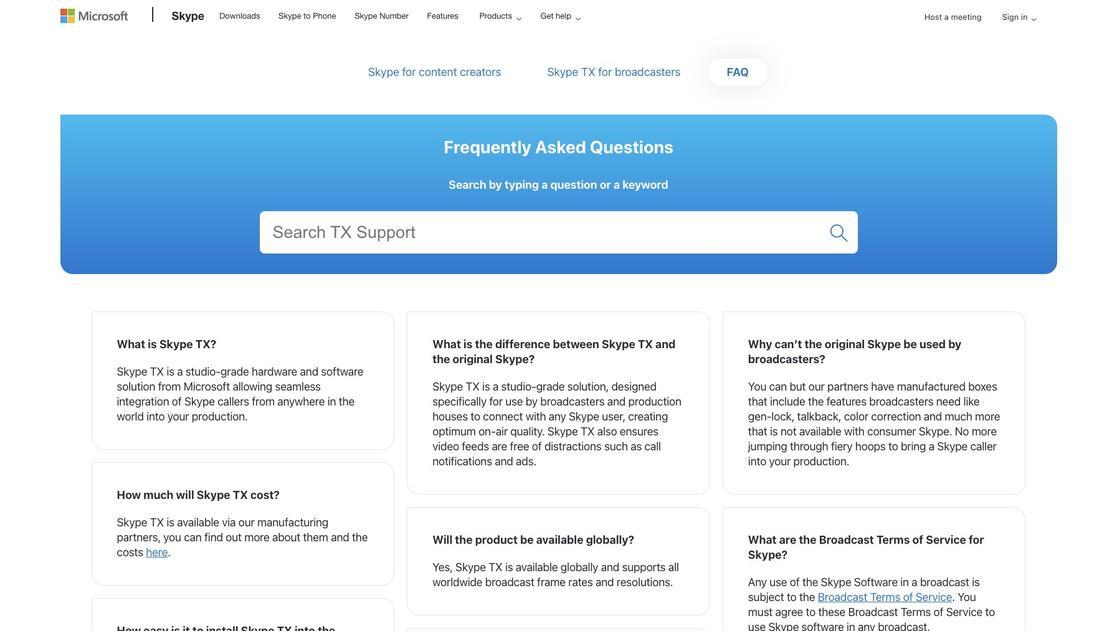 Task type: locate. For each thing, give the bounding box(es) containing it.
skype left downloads link at the left top of page
[[172, 9, 204, 22]]

skype down agree
[[768, 621, 799, 631]]

production. down callers
[[192, 410, 248, 423]]

content
[[419, 65, 457, 79]]

into inside you can but our partners have manufactured boxes that include the features broadcasters need like gen-lock, talkback, color correction and much more that is not available with consumer skype. no more jumping through fiery hoops to bring a skype caller into your production.
[[748, 455, 766, 468]]

1 vertical spatial that
[[748, 425, 767, 438]]

and
[[655, 338, 676, 351], [300, 365, 318, 378], [607, 395, 626, 408], [924, 410, 942, 423], [495, 455, 513, 468], [331, 531, 349, 544], [601, 561, 619, 574], [596, 576, 614, 589]]

0 vertical spatial with
[[526, 410, 546, 423]]

studio-
[[186, 365, 221, 378], [501, 380, 536, 393]]

by inside skype tx is a studio-grade solution, designed specifically for use by broadcasters and production houses to connect with any skype user, creating optimum on-air quality. skype tx also ensures video feeds are free of distractions such as call notifications and ads.
[[526, 395, 538, 408]]

can
[[769, 380, 787, 393], [184, 531, 202, 544]]

your down integration
[[167, 410, 189, 423]]

broadcast left "frame"
[[485, 576, 534, 589]]

0 vertical spatial software
[[321, 365, 364, 378]]

skype
[[172, 9, 204, 22], [279, 11, 301, 21], [355, 11, 377, 21], [368, 65, 399, 79], [547, 65, 578, 79], [159, 338, 193, 351], [602, 338, 635, 351], [867, 338, 901, 351], [117, 365, 147, 378], [432, 380, 463, 393], [184, 395, 215, 408], [569, 410, 599, 423], [548, 425, 578, 438], [937, 440, 968, 453], [197, 488, 230, 502], [117, 516, 147, 529], [455, 561, 486, 574], [821, 576, 851, 589], [768, 621, 799, 631]]

by up quality.
[[526, 395, 538, 408]]

0 horizontal spatial original
[[453, 353, 493, 366]]

2 vertical spatial use
[[748, 621, 766, 631]]

that up the gen-
[[748, 395, 767, 408]]

1 horizontal spatial use
[[748, 621, 766, 631]]

1 vertical spatial more
[[972, 425, 997, 438]]

0 horizontal spatial our
[[238, 516, 255, 529]]

are up subject
[[779, 533, 796, 546]]

skype right will
[[197, 488, 230, 502]]

1 vertical spatial you
[[958, 591, 976, 604]]

1 horizontal spatial skype?
[[748, 548, 788, 561]]

be right product
[[520, 533, 534, 546]]

2 vertical spatial broadcast
[[848, 606, 898, 619]]

terms
[[877, 533, 910, 546], [870, 591, 900, 604], [901, 606, 931, 619]]

the inside skype tx is a studio-grade hardware and software solution from microsoft allowing seamless integration of skype callers from anywhere in the world into your production.
[[339, 395, 354, 408]]

you
[[748, 380, 766, 393], [958, 591, 976, 604]]

1 horizontal spatial with
[[844, 425, 865, 438]]

0 vertical spatial original
[[825, 338, 865, 351]]

our right but
[[809, 380, 825, 393]]

1 horizontal spatial much
[[945, 410, 972, 423]]

sign in
[[1002, 12, 1028, 22]]

frequently asked questions main content
[[0, 46, 1117, 631]]

broadcast inside 'any use of the skype software in a broadcast is subject to the'
[[920, 576, 969, 589]]

1 vertical spatial original
[[453, 353, 493, 366]]

0 vertical spatial production.
[[192, 410, 248, 423]]

from up integration
[[158, 380, 181, 393]]

broadcast inside yes, skype tx is available globally and supports all worldwide broadcast frame rates and resolutions.
[[485, 576, 534, 589]]

0 horizontal spatial studio-
[[186, 365, 221, 378]]


[[830, 224, 848, 242]]

and up "designed" in the right bottom of the page
[[655, 338, 676, 351]]

menu bar
[[60, 1, 1057, 66]]

terms up software
[[877, 533, 910, 546]]

solution,
[[567, 380, 609, 393]]

software up anywhere
[[321, 365, 364, 378]]

in inside menu bar
[[1021, 12, 1028, 22]]

what for what is skype tx?
[[117, 338, 145, 351]]

skype? down difference
[[495, 353, 535, 366]]

and up seamless
[[300, 365, 318, 378]]

skype inside 'any use of the skype software in a broadcast is subject to the'
[[821, 576, 851, 589]]

no
[[955, 425, 969, 438]]

studio- up connect
[[501, 380, 536, 393]]

user,
[[602, 410, 626, 423]]

downloads
[[219, 11, 260, 21]]

2 vertical spatial service
[[946, 606, 983, 619]]

frame
[[537, 576, 566, 589]]

what is skype tx element
[[91, 312, 394, 450]]

1 horizontal spatial what
[[432, 338, 461, 351]]

2 broadcast from the left
[[920, 576, 969, 589]]

1 vertical spatial skype?
[[748, 548, 788, 561]]

broadcasters?
[[748, 353, 825, 366]]

1 horizontal spatial any
[[858, 621, 875, 631]]

1 horizontal spatial your
[[769, 455, 791, 468]]

skype down no
[[937, 440, 968, 453]]

in down 'any use of the skype software in a broadcast is subject to the'
[[847, 621, 855, 631]]

available down talkback,
[[799, 425, 841, 438]]

a up connect
[[493, 380, 499, 393]]

0 horizontal spatial into
[[146, 410, 165, 423]]

also
[[597, 425, 617, 438]]

production
[[628, 395, 681, 408]]

broadcast up the these at the right of the page
[[818, 591, 867, 604]]

can right you
[[184, 531, 202, 544]]

and right them
[[331, 531, 349, 544]]

0 vertical spatial you
[[748, 380, 766, 393]]

what up any
[[748, 533, 777, 546]]

1 vertical spatial into
[[748, 455, 766, 468]]

1 horizontal spatial you
[[958, 591, 976, 604]]

caller
[[970, 440, 997, 453]]

terms inside . you must agree to these broadcast terms of service to use skype software in any broadcast.
[[901, 606, 931, 619]]

available up "frame"
[[516, 561, 558, 574]]

1 vertical spatial studio-
[[501, 380, 536, 393]]

1 horizontal spatial be
[[904, 338, 917, 351]]

a down skype.
[[929, 440, 935, 453]]

0 vertical spatial are
[[492, 440, 507, 453]]

broadcast up 'broadcast.' on the right bottom
[[920, 576, 969, 589]]

2 vertical spatial more
[[244, 531, 269, 544]]

0 vertical spatial .
[[168, 546, 171, 559]]

why can't the original skype be used by broadcasters?
[[748, 338, 962, 366]]

software down the these at the right of the page
[[802, 621, 844, 631]]

tx inside what is the difference between skype tx and the original skype?
[[638, 338, 653, 351]]

1 horizontal spatial into
[[748, 455, 766, 468]]

2 vertical spatial by
[[526, 395, 538, 408]]

much up no
[[945, 410, 972, 423]]

houses
[[432, 410, 468, 423]]

0 horizontal spatial much
[[143, 488, 173, 502]]

broadcasters
[[615, 65, 681, 79], [540, 395, 605, 408], [869, 395, 934, 408]]

our
[[809, 380, 825, 393], [238, 516, 255, 529]]

much inside you can but our partners have manufactured boxes that include the features broadcasters need like gen-lock, talkback, color correction and much more that is not available with consumer skype. no more jumping through fiery hoops to bring a skype caller into your production.
[[945, 410, 972, 423]]

0 horizontal spatial be
[[520, 533, 534, 546]]

grade for broadcasters
[[536, 380, 565, 393]]

1 vertical spatial production.
[[793, 455, 849, 468]]

your inside skype tx is a studio-grade hardware and software solution from microsoft allowing seamless integration of skype callers from anywhere in the world into your production.
[[167, 410, 189, 423]]

product
[[475, 533, 518, 546]]

are
[[492, 440, 507, 453], [779, 533, 796, 546]]

of inside 'any use of the skype software in a broadcast is subject to the'
[[790, 576, 800, 589]]

0 horizontal spatial use
[[505, 395, 523, 408]]

skype inside 'skype tx is available via our manufacturing partners, you can find out more about them and the costs'
[[117, 516, 147, 529]]

you inside you can but our partners have manufactured boxes that include the features broadcasters need like gen-lock, talkback, color correction and much more that is not available with consumer skype. no more jumping through fiery hoops to bring a skype caller into your production.
[[748, 380, 766, 393]]

0 horizontal spatial what
[[117, 338, 145, 351]]

is inside 'skype tx is available via our manufacturing partners, you can find out more about them and the costs'
[[167, 516, 174, 529]]

must
[[748, 606, 773, 619]]

broadcast
[[485, 576, 534, 589], [920, 576, 969, 589]]

any down broadcast terms of service
[[858, 621, 875, 631]]

our right via
[[238, 516, 255, 529]]

how
[[117, 488, 141, 502]]

grade
[[221, 365, 249, 378], [536, 380, 565, 393]]

skype up have
[[867, 338, 901, 351]]

0 vertical spatial can
[[769, 380, 787, 393]]

callers
[[218, 395, 249, 408]]

and up skype.
[[924, 410, 942, 423]]

tx inside skype tx is a studio-grade hardware and software solution from microsoft allowing seamless integration of skype callers from anywhere in the world into your production.
[[150, 365, 164, 378]]

tx inside 'skype tx is available via our manufacturing partners, you can find out more about them and the costs'
[[150, 516, 164, 529]]

how much will skype tx cost?
[[117, 488, 280, 502]]

0 vertical spatial skype?
[[495, 353, 535, 366]]

0 horizontal spatial .
[[168, 546, 171, 559]]

0 vertical spatial that
[[748, 395, 767, 408]]

studio- inside skype tx is a studio-grade solution, designed specifically for use by broadcasters and production houses to connect with any skype user, creating optimum on-air quality. skype tx also ensures video feeds are free of distractions such as call notifications and ads.
[[501, 380, 536, 393]]

1 vertical spatial grade
[[536, 380, 565, 393]]

skype up the these at the right of the page
[[821, 576, 851, 589]]

0 vertical spatial more
[[975, 410, 1000, 423]]

skype tx for broadcasters
[[547, 65, 681, 79]]

host a meeting link
[[914, 1, 992, 33]]

broadcasters inside skype tx is a studio-grade solution, designed specifically for use by broadcasters and production houses to connect with any skype user, creating optimum on-air quality. skype tx also ensures video feeds are free of distractions such as call notifications and ads.
[[540, 395, 605, 408]]

with up quality.
[[526, 410, 546, 423]]

be left used at the bottom
[[904, 338, 917, 351]]

by inside "why can't the original skype be used by broadcasters?"
[[948, 338, 962, 351]]

in inside skype tx is a studio-grade hardware and software solution from microsoft allowing seamless integration of skype callers from anywhere in the world into your production.
[[328, 395, 336, 408]]

1 broadcast from the left
[[485, 576, 534, 589]]

broadcast inside what are the broadcast terms of service for skype?
[[819, 533, 874, 546]]

resolutions.
[[617, 576, 673, 589]]

0 horizontal spatial grade
[[221, 365, 249, 378]]

from down the allowing
[[252, 395, 275, 408]]

question
[[550, 178, 597, 191]]

by left typing
[[489, 178, 502, 191]]

1 horizontal spatial are
[[779, 533, 796, 546]]

0 horizontal spatial can
[[184, 531, 202, 544]]

and inside you can but our partners have manufactured boxes that include the features broadcasters need like gen-lock, talkback, color correction and much more that is not available with consumer skype. no more jumping through fiery hoops to bring a skype caller into your production.
[[924, 410, 942, 423]]

broadcast terms of service link
[[818, 591, 952, 604]]

any up distractions on the bottom
[[549, 410, 566, 423]]

of inside skype tx is a studio-grade solution, designed specifically for use by broadcasters and production houses to connect with any skype user, creating optimum on-air quality. skype tx also ensures video feeds are free of distractions such as call notifications and ads.
[[532, 440, 542, 453]]

0 vertical spatial from
[[158, 380, 181, 393]]

are inside skype tx is a studio-grade solution, designed specifically for use by broadcasters and production houses to connect with any skype user, creating optimum on-air quality. skype tx also ensures video feeds are free of distractions such as call notifications and ads.
[[492, 440, 507, 453]]

the
[[475, 338, 493, 351], [805, 338, 822, 351], [432, 353, 450, 366], [339, 395, 354, 408], [808, 395, 824, 408], [352, 531, 368, 544], [455, 533, 473, 546], [799, 533, 817, 546], [802, 576, 818, 589], [799, 591, 815, 604]]

available up find
[[177, 516, 219, 529]]

or
[[600, 178, 611, 191]]

but
[[790, 380, 806, 393]]

broadcast.
[[878, 621, 930, 631]]

0 horizontal spatial with
[[526, 410, 546, 423]]

on-
[[479, 425, 496, 438]]

0 vertical spatial our
[[809, 380, 825, 393]]

use down must
[[748, 621, 766, 631]]

studio- up microsoft in the left bottom of the page
[[186, 365, 221, 378]]

is inside yes, skype tx is available globally and supports all worldwide broadcast frame rates and resolutions.
[[505, 561, 513, 574]]

0 horizontal spatial skype?
[[495, 353, 535, 366]]

1 vertical spatial terms
[[870, 591, 900, 604]]

of
[[172, 395, 182, 408], [532, 440, 542, 453], [912, 533, 923, 546], [790, 576, 800, 589], [903, 591, 913, 604], [934, 606, 943, 619]]

in
[[1021, 12, 1028, 22], [328, 395, 336, 408], [901, 576, 909, 589], [847, 621, 855, 631]]

you
[[163, 531, 181, 544]]

broadcasters inside you can but our partners have manufactured boxes that include the features broadcasters need like gen-lock, talkback, color correction and much more that is not available with consumer skype. no more jumping through fiery hoops to bring a skype caller into your production.
[[869, 395, 934, 408]]

creators
[[460, 65, 501, 79]]

original inside "why can't the original skype be used by broadcasters?"
[[825, 338, 865, 351]]

original up specifically
[[453, 353, 493, 366]]

lock,
[[772, 410, 795, 423]]

more
[[975, 410, 1000, 423], [972, 425, 997, 438], [244, 531, 269, 544]]

0 vertical spatial service
[[926, 533, 966, 546]]

these
[[818, 606, 846, 619]]

out
[[226, 531, 242, 544]]

globally
[[561, 561, 598, 574]]

0 horizontal spatial broadcasters
[[540, 395, 605, 408]]

and down globally? at the bottom
[[601, 561, 619, 574]]

keyword
[[623, 178, 668, 191]]

a right or
[[614, 178, 620, 191]]

more down like
[[975, 410, 1000, 423]]

2 horizontal spatial broadcasters
[[869, 395, 934, 408]]

0 vertical spatial be
[[904, 338, 917, 351]]

correction
[[871, 410, 921, 423]]

what inside what are the broadcast terms of service for skype?
[[748, 533, 777, 546]]

our inside 'skype tx is available via our manufacturing partners, you can find out more about them and the costs'
[[238, 516, 255, 529]]

color
[[844, 410, 869, 423]]

grade inside skype tx is a studio-grade solution, designed specifically for use by broadcasters and production houses to connect with any skype user, creating optimum on-air quality. skype tx also ensures video feeds are free of distractions such as call notifications and ads.
[[536, 380, 565, 393]]

that down the gen-
[[748, 425, 767, 438]]

typing
[[505, 178, 539, 191]]

0 horizontal spatial from
[[158, 380, 181, 393]]

sign in link
[[992, 1, 1041, 33]]

terms up 'broadcast.' on the right bottom
[[901, 606, 931, 619]]

more up caller
[[972, 425, 997, 438]]

skype up partners,
[[117, 516, 147, 529]]

call
[[645, 440, 661, 453]]

what up specifically
[[432, 338, 461, 351]]

the inside what are the broadcast terms of service for skype?
[[799, 533, 817, 546]]

0 vertical spatial into
[[146, 410, 165, 423]]

find
[[204, 531, 223, 544]]

number
[[380, 11, 409, 21]]

0 horizontal spatial you
[[748, 380, 766, 393]]

1 horizontal spatial broadcast
[[920, 576, 969, 589]]

1 vertical spatial your
[[769, 455, 791, 468]]

can inside 'skype tx is available via our manufacturing partners, you can find out more about them and the costs'
[[184, 531, 202, 544]]

downloads link
[[214, 1, 266, 31]]

skype? inside what is the difference between skype tx and the original skype?
[[495, 353, 535, 366]]

2 horizontal spatial what
[[748, 533, 777, 546]]

a inside skype tx is a studio-grade solution, designed specifically for use by broadcasters and production houses to connect with any skype user, creating optimum on-air quality. skype tx also ensures video feeds are free of distractions such as call notifications and ads.
[[493, 380, 499, 393]]

0 vertical spatial use
[[505, 395, 523, 408]]

skype up distractions on the bottom
[[548, 425, 578, 438]]

host
[[924, 12, 942, 22]]

1 horizontal spatial studio-
[[501, 380, 536, 393]]

your down jumping
[[769, 455, 791, 468]]

0 vertical spatial grade
[[221, 365, 249, 378]]

0 horizontal spatial software
[[321, 365, 364, 378]]

skype right between
[[602, 338, 635, 351]]

skype to phone
[[279, 11, 336, 21]]

with inside skype tx is a studio-grade solution, designed specifically for use by broadcasters and production houses to connect with any skype user, creating optimum on-air quality. skype tx also ensures video feeds are free of distractions such as call notifications and ads.
[[526, 410, 546, 423]]

what is skype tx?
[[117, 338, 216, 351]]

by right used at the bottom
[[948, 338, 962, 351]]

1 vertical spatial any
[[858, 621, 875, 631]]

1 horizontal spatial can
[[769, 380, 787, 393]]

what up solution
[[117, 338, 145, 351]]

what inside what is the difference between skype tx and the original skype?
[[432, 338, 461, 351]]

1 vertical spatial by
[[948, 338, 962, 351]]

broadcast down broadcast terms of service
[[848, 606, 898, 619]]

your inside you can but our partners have manufactured boxes that include the features broadcasters need like gen-lock, talkback, color correction and much more that is not available with consumer skype. no more jumping through fiery hoops to bring a skype caller into your production.
[[769, 455, 791, 468]]

skype left phone
[[279, 11, 301, 21]]

0 vertical spatial terms
[[877, 533, 910, 546]]

into down integration
[[146, 410, 165, 423]]

what is the difference between skype tx and the original skype? element
[[407, 312, 710, 495]]

skype left number
[[355, 11, 377, 21]]

arrow down image
[[1026, 12, 1041, 27]]

production. inside skype tx is a studio-grade hardware and software solution from microsoft allowing seamless integration of skype callers from anywhere in the world into your production.
[[192, 410, 248, 423]]

1 horizontal spatial by
[[526, 395, 538, 408]]

1 vertical spatial software
[[802, 621, 844, 631]]

a right host
[[944, 12, 949, 22]]

hardware
[[252, 365, 297, 378]]

of inside . you must agree to these broadcast terms of service to use skype software in any broadcast.
[[934, 606, 943, 619]]

use inside . you must agree to these broadcast terms of service to use skype software in any broadcast.
[[748, 621, 766, 631]]

software
[[854, 576, 898, 589]]

use up connect
[[505, 395, 523, 408]]

. inside how much will skype tx cost? element
[[168, 546, 171, 559]]

get help
[[541, 11, 571, 21]]

studio- inside skype tx is a studio-grade hardware and software solution from microsoft allowing seamless integration of skype callers from anywhere in the world into your production.
[[186, 365, 221, 378]]

grade for allowing
[[221, 365, 249, 378]]

our inside you can but our partners have manufactured boxes that include the features broadcasters need like gen-lock, talkback, color correction and much more that is not available with consumer skype. no more jumping through fiery hoops to bring a skype caller into your production.
[[809, 380, 825, 393]]

seamless
[[275, 380, 321, 393]]

1 horizontal spatial production.
[[793, 455, 849, 468]]

a up broadcast terms of service
[[912, 576, 917, 589]]

help
[[556, 11, 571, 21]]

broadcast
[[819, 533, 874, 546], [818, 591, 867, 604], [848, 606, 898, 619]]

terms inside what are the broadcast terms of service for skype?
[[877, 533, 910, 546]]

0 vertical spatial broadcast
[[819, 533, 874, 546]]

1 vertical spatial with
[[844, 425, 865, 438]]

Search TX Support text field
[[259, 211, 858, 254]]

ensures
[[620, 425, 659, 438]]

terms down software
[[870, 591, 900, 604]]

for
[[402, 65, 416, 79], [598, 65, 612, 79], [489, 395, 503, 408], [969, 533, 984, 546]]

are down air
[[492, 440, 507, 453]]

a
[[944, 12, 949, 22], [542, 178, 548, 191], [614, 178, 620, 191], [177, 365, 183, 378], [493, 380, 499, 393], [929, 440, 935, 453], [912, 576, 917, 589]]

in right anywhere
[[328, 395, 336, 408]]

in inside 'any use of the skype software in a broadcast is subject to the'
[[901, 576, 909, 589]]

frequently
[[444, 136, 531, 157]]

a down what is skype tx? at the bottom of the page
[[177, 365, 183, 378]]

1 vertical spatial our
[[238, 516, 255, 529]]

and down free
[[495, 455, 513, 468]]

original inside what is the difference between skype tx and the original skype?
[[453, 353, 493, 366]]

what for what is the difference between skype tx and the original skype?
[[432, 338, 461, 351]]

0 horizontal spatial broadcast
[[485, 576, 534, 589]]

broadcast inside . you must agree to these broadcast terms of service to use skype software in any broadcast.
[[848, 606, 898, 619]]

production. down through
[[793, 455, 849, 468]]

0 horizontal spatial are
[[492, 440, 507, 453]]

a right typing
[[542, 178, 548, 191]]

1 vertical spatial are
[[779, 533, 796, 546]]

2 horizontal spatial by
[[948, 338, 962, 351]]

more right out
[[244, 531, 269, 544]]

in up broadcast terms of service
[[901, 576, 909, 589]]

what for what are the broadcast terms of service for skype?
[[748, 533, 777, 546]]

skype? up any
[[748, 548, 788, 561]]

0 vertical spatial studio-
[[186, 365, 221, 378]]

with down 'color'
[[844, 425, 865, 438]]

use up subject
[[770, 576, 787, 589]]

broadcasters for what is the difference between skype tx and the original skype?
[[540, 395, 605, 408]]

0 vertical spatial your
[[167, 410, 189, 423]]

into inside skype tx is a studio-grade hardware and software solution from microsoft allowing seamless integration of skype callers from anywhere in the world into your production.
[[146, 410, 165, 423]]

in right sign
[[1021, 12, 1028, 22]]

2 vertical spatial terms
[[901, 606, 931, 619]]

skype to phone link
[[273, 1, 342, 31]]

1 vertical spatial .
[[952, 591, 955, 604]]

1 horizontal spatial .
[[952, 591, 955, 604]]

2 that from the top
[[748, 425, 767, 438]]

into down jumping
[[748, 455, 766, 468]]

by
[[489, 178, 502, 191], [948, 338, 962, 351], [526, 395, 538, 408]]

features
[[427, 11, 458, 21]]

grade down what is the difference between skype tx and the original skype?
[[536, 380, 565, 393]]

much left will
[[143, 488, 173, 502]]

skype inside "why can't the original skype be used by broadcasters?"
[[867, 338, 901, 351]]

1 horizontal spatial software
[[802, 621, 844, 631]]

0 vertical spatial by
[[489, 178, 502, 191]]

0 vertical spatial any
[[549, 410, 566, 423]]

broadcast up software
[[819, 533, 874, 546]]

the inside 'skype tx is available via our manufacturing partners, you can find out more about them and the costs'
[[352, 531, 368, 544]]

skype up the worldwide
[[455, 561, 486, 574]]

1 vertical spatial use
[[770, 576, 787, 589]]

1 vertical spatial service
[[916, 591, 952, 604]]

1 horizontal spatial grade
[[536, 380, 565, 393]]

skype left tx? at the left bottom of page
[[159, 338, 193, 351]]

grade up the allowing
[[221, 365, 249, 378]]

1 horizontal spatial original
[[825, 338, 865, 351]]

will
[[176, 488, 194, 502]]

0 horizontal spatial production.
[[192, 410, 248, 423]]

rates
[[568, 576, 593, 589]]

service
[[926, 533, 966, 546], [916, 591, 952, 604], [946, 606, 983, 619]]

what are the broadcast terms of service for skype? element
[[723, 507, 1026, 631]]

0 horizontal spatial any
[[549, 410, 566, 423]]

2 horizontal spatial use
[[770, 576, 787, 589]]

original up 'partners'
[[825, 338, 865, 351]]

can up include
[[769, 380, 787, 393]]

use inside 'any use of the skype software in a broadcast is subject to the'
[[770, 576, 787, 589]]

grade inside skype tx is a studio-grade hardware and software solution from microsoft allowing seamless integration of skype callers from anywhere in the world into your production.
[[221, 365, 249, 378]]

will the product be available globally?
[[432, 533, 634, 546]]

available inside yes, skype tx is available globally and supports all worldwide broadcast frame rates and resolutions.
[[516, 561, 558, 574]]

the inside you can but our partners have manufactured boxes that include the features broadcasters need like gen-lock, talkback, color correction and much more that is not available with consumer skype. no more jumping through fiery hoops to bring a skype caller into your production.
[[808, 395, 824, 408]]

1 horizontal spatial our
[[809, 380, 825, 393]]

in inside . you must agree to these broadcast terms of service to use skype software in any broadcast.
[[847, 621, 855, 631]]



Task type: vqa. For each thing, say whether or not it's contained in the screenshot.
broadcasters's GRADE
yes



Task type: describe. For each thing, give the bounding box(es) containing it.
ads.
[[516, 455, 536, 468]]

any
[[748, 576, 767, 589]]

need
[[936, 395, 961, 408]]

get help button
[[530, 1, 591, 31]]

can inside you can but our partners have manufactured boxes that include the features broadcasters need like gen-lock, talkback, color correction and much more that is not available with consumer skype. no more jumping through fiery hoops to bring a skype caller into your production.
[[769, 380, 787, 393]]

manufactured
[[897, 380, 966, 393]]

microsoft image
[[60, 9, 127, 23]]

service inside what are the broadcast terms of service for skype?
[[926, 533, 966, 546]]

between
[[553, 338, 599, 351]]

why can't the original skype be used by broadcasters? element
[[723, 312, 1026, 495]]

studio- for by
[[501, 380, 536, 393]]

and inside what is the difference between skype tx and the original skype?
[[655, 338, 676, 351]]

subject
[[748, 591, 784, 604]]

world
[[117, 410, 144, 423]]

partners,
[[117, 531, 161, 544]]

any inside skype tx is a studio-grade solution, designed specifically for use by broadcasters and production houses to connect with any skype user, creating optimum on-air quality. skype tx also ensures video feeds are free of distractions such as call notifications and ads.
[[549, 410, 566, 423]]

will the product be available globally? element
[[407, 507, 710, 616]]

skype inside what is the difference between skype tx and the original skype?
[[602, 338, 635, 351]]

worldwide
[[432, 576, 482, 589]]

skype number link
[[349, 1, 414, 31]]

solution
[[117, 380, 155, 393]]

about
[[272, 531, 300, 544]]

gen-
[[748, 410, 772, 423]]

more inside 'skype tx is available via our manufacturing partners, you can find out more about them and the costs'
[[244, 531, 269, 544]]

free
[[510, 440, 529, 453]]

have
[[871, 380, 894, 393]]

skype down the help
[[547, 65, 578, 79]]

a inside you can but our partners have manufactured boxes that include the features broadcasters need like gen-lock, talkback, color correction and much more that is not available with consumer skype. no more jumping through fiery hoops to bring a skype caller into your production.
[[929, 440, 935, 453]]

is inside 'any use of the skype software in a broadcast is subject to the'
[[972, 576, 980, 589]]

faq link
[[727, 65, 749, 79]]

agree
[[775, 606, 803, 619]]

creating
[[628, 410, 668, 423]]

here link
[[146, 546, 168, 559]]

skype for content creators link
[[368, 65, 501, 79]]

1 vertical spatial be
[[520, 533, 534, 546]]

feeds
[[462, 440, 489, 453]]

to inside 'any use of the skype software in a broadcast is subject to the'
[[787, 591, 797, 604]]

like
[[964, 395, 980, 408]]

available inside 'skype tx is available via our manufacturing partners, you can find out more about them and the costs'
[[177, 516, 219, 529]]

a inside "link"
[[944, 12, 949, 22]]

skype inside yes, skype tx is available globally and supports all worldwide broadcast frame rates and resolutions.
[[455, 561, 486, 574]]

is inside skype tx is a studio-grade solution, designed specifically for use by broadcasters and production houses to connect with any skype user, creating optimum on-air quality. skype tx also ensures video feeds are free of distractions such as call notifications and ads.
[[482, 380, 490, 393]]

. you must agree to these broadcast terms of service to use skype software in any broadcast.
[[748, 591, 995, 631]]

consumer
[[867, 425, 916, 438]]

skype up specifically
[[432, 380, 463, 393]]

hoops
[[855, 440, 886, 453]]

of inside what are the broadcast terms of service for skype?
[[912, 533, 923, 546]]

quality.
[[510, 425, 545, 438]]

used
[[920, 338, 946, 351]]

skype tx is a studio-grade solution, designed specifically for use by broadcasters and production houses to connect with any skype user, creating optimum on-air quality. skype tx also ensures video feeds are free of distractions such as call notifications and ads.
[[432, 380, 681, 468]]

questions
[[590, 136, 673, 157]]

specifically
[[432, 395, 487, 408]]

bring
[[901, 440, 926, 453]]

all
[[668, 561, 679, 574]]

supports
[[622, 561, 666, 574]]

sign
[[1002, 12, 1019, 22]]

features link
[[421, 1, 464, 31]]

meeting
[[951, 12, 982, 22]]

skype tx is a studio-grade hardware and software solution from microsoft allowing seamless integration of skype callers from anywhere in the world into your production.
[[117, 365, 364, 423]]

products
[[479, 11, 512, 21]]

broadcasters for why can't the original skype be used by broadcasters?
[[869, 395, 934, 408]]

will my team need training in skype tx hardware and software? element
[[407, 628, 710, 631]]

asked
[[535, 136, 586, 157]]

a inside skype tx is a studio-grade hardware and software solution from microsoft allowing seamless integration of skype callers from anywhere in the world into your production.
[[177, 365, 183, 378]]

to inside skype tx is a studio-grade solution, designed specifically for use by broadcasters and production houses to connect with any skype user, creating optimum on-air quality. skype tx also ensures video feeds are free of distractions such as call notifications and ads.
[[471, 410, 480, 423]]

production. inside you can but our partners have manufactured boxes that include the features broadcasters need like gen-lock, talkback, color correction and much more that is not available with consumer skype. no more jumping through fiery hoops to bring a skype caller into your production.
[[793, 455, 849, 468]]

skype.
[[919, 425, 952, 438]]

is inside skype tx is a studio-grade hardware and software solution from microsoft allowing seamless integration of skype callers from anywhere in the world into your production.
[[167, 365, 174, 378]]

any inside . you must agree to these broadcast terms of service to use skype software in any broadcast.
[[858, 621, 875, 631]]

cost?
[[250, 488, 280, 502]]

you inside . you must agree to these broadcast terms of service to use skype software in any broadcast.
[[958, 591, 976, 604]]

them
[[303, 531, 328, 544]]

with inside you can but our partners have manufactured boxes that include the features broadcasters need like gen-lock, talkback, color correction and much more that is not available with consumer skype. no more jumping through fiery hoops to bring a skype caller into your production.
[[844, 425, 865, 438]]

not
[[781, 425, 797, 438]]

of inside skype tx is a studio-grade hardware and software solution from microsoft allowing seamless integration of skype callers from anywhere in the world into your production.
[[172, 395, 182, 408]]

as
[[631, 440, 642, 453]]

. inside . you must agree to these broadcast terms of service to use skype software in any broadcast.
[[952, 591, 955, 604]]

service inside . you must agree to these broadcast terms of service to use skype software in any broadcast.
[[946, 606, 983, 619]]

use inside skype tx is a studio-grade solution, designed specifically for use by broadcasters and production houses to connect with any skype user, creating optimum on-air quality. skype tx also ensures video feeds are free of distractions such as call notifications and ads.
[[505, 395, 523, 408]]

how much will skype tx cost? element
[[91, 462, 394, 586]]

software inside . you must agree to these broadcast terms of service to use skype software in any broadcast.
[[802, 621, 844, 631]]

phone
[[313, 11, 336, 21]]

products button
[[469, 1, 531, 31]]

skype up also
[[569, 410, 599, 423]]

skype down microsoft in the left bottom of the page
[[184, 395, 215, 408]]

skype number
[[355, 11, 409, 21]]

a inside 'any use of the skype software in a broadcast is subject to the'
[[912, 576, 917, 589]]

software inside skype tx is a studio-grade hardware and software solution from microsoft allowing seamless integration of skype callers from anywhere in the world into your production.
[[321, 365, 364, 378]]

such
[[604, 440, 628, 453]]

available up globally on the right of the page
[[536, 533, 583, 546]]

to inside you can but our partners have manufactured boxes that include the features broadcasters need like gen-lock, talkback, color correction and much more that is not available with consumer skype. no more jumping through fiery hoops to bring a skype caller into your production.
[[888, 440, 898, 453]]

is inside what is the difference between skype tx and the original skype?
[[464, 338, 473, 351]]

available inside you can but our partners have manufactured boxes that include the features broadcasters need like gen-lock, talkback, color correction and much more that is not available with consumer skype. no more jumping through fiery hoops to bring a skype caller into your production.
[[799, 425, 841, 438]]

fiery
[[831, 440, 853, 453]]

tx inside yes, skype tx is available globally and supports all worldwide broadcast frame rates and resolutions.
[[489, 561, 503, 574]]

include
[[770, 395, 805, 408]]

globally?
[[586, 533, 634, 546]]

are inside what are the broadcast terms of service for skype?
[[779, 533, 796, 546]]

1 horizontal spatial broadcasters
[[615, 65, 681, 79]]

skype up solution
[[117, 365, 147, 378]]

integration
[[117, 395, 169, 408]]

skype inside . you must agree to these broadcast terms of service to use skype software in any broadcast.
[[768, 621, 799, 631]]

is inside you can but our partners have manufactured boxes that include the features broadcasters need like gen-lock, talkback, color correction and much more that is not available with consumer skype. no more jumping through fiery hoops to bring a skype caller into your production.
[[770, 425, 778, 438]]

0 horizontal spatial by
[[489, 178, 502, 191]]

and inside skype tx is a studio-grade hardware and software solution from microsoft allowing seamless integration of skype callers from anywhere in the world into your production.
[[300, 365, 318, 378]]

will
[[432, 533, 452, 546]]

1 that from the top
[[748, 395, 767, 408]]

boxes
[[968, 380, 997, 393]]

skype left content
[[368, 65, 399, 79]]

connect
[[483, 410, 523, 423]]

air
[[496, 425, 508, 438]]

1 vertical spatial broadcast
[[818, 591, 867, 604]]

video
[[432, 440, 459, 453]]

skype inside you can but our partners have manufactured boxes that include the features broadcasters need like gen-lock, talkback, color correction and much more that is not available with consumer skype. no more jumping through fiery hoops to bring a skype caller into your production.
[[937, 440, 968, 453]]

manufacturing
[[257, 516, 328, 529]]

allowing
[[233, 380, 272, 393]]

menu bar containing host a meeting
[[60, 1, 1057, 66]]

and up the 'user,'
[[607, 395, 626, 408]]

get
[[541, 11, 554, 21]]

search
[[449, 178, 486, 191]]

what are the broadcast terms of service for skype?
[[748, 533, 984, 561]]

why
[[748, 338, 772, 351]]

the inside "why can't the original skype be used by broadcasters?"
[[805, 338, 822, 351]]

microsoft
[[184, 380, 230, 393]]

any use of the skype software in a broadcast is subject to the
[[748, 576, 980, 604]]

and right rates
[[596, 576, 614, 589]]

costs
[[117, 546, 143, 559]]

for inside what are the broadcast terms of service for skype?
[[969, 533, 984, 546]]

be inside "why can't the original skype be used by broadcasters?"
[[904, 338, 917, 351]]

skype? inside what are the broadcast terms of service for skype?
[[748, 548, 788, 561]]

studio- for microsoft
[[186, 365, 221, 378]]

here .
[[146, 546, 171, 559]]

faq
[[727, 65, 749, 79]]

notifications
[[432, 455, 492, 468]]

what is the difference between skype tx and the original skype?
[[432, 338, 676, 366]]

and inside 'skype tx is available via our manufacturing partners, you can find out more about them and the costs'
[[331, 531, 349, 544]]

frequently asked questions
[[444, 136, 673, 157]]

skype tx is available via our manufacturing partners, you can find out more about them and the costs
[[117, 516, 368, 559]]

for inside skype tx is a studio-grade solution, designed specifically for use by broadcasters and production houses to connect with any skype user, creating optimum on-air quality. skype tx also ensures video feeds are free of distractions such as call notifications and ads.
[[489, 395, 503, 408]]

1 vertical spatial from
[[252, 395, 275, 408]]

skype link
[[165, 1, 211, 34]]

optimum
[[432, 425, 476, 438]]



